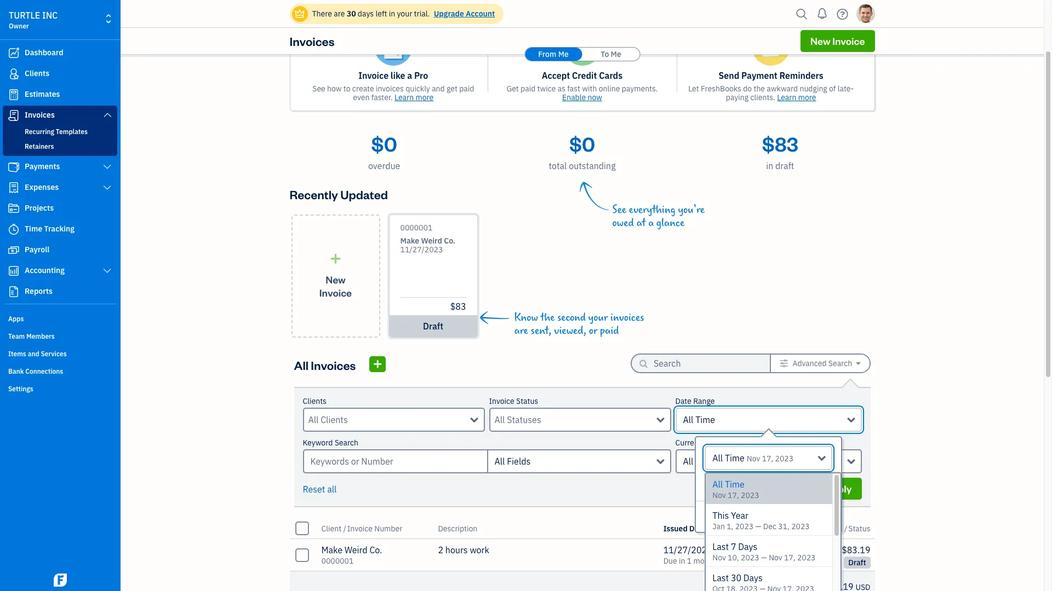Task type: describe. For each thing, give the bounding box(es) containing it.
there
[[312, 9, 332, 19]]

range
[[693, 397, 715, 407]]

are inside know the second your invoices are sent, viewed, or paid
[[514, 325, 528, 338]]

1 vertical spatial clients
[[303, 397, 327, 407]]

11/27/2023 due in 1 month
[[663, 545, 716, 567]]

recurring templates link
[[5, 125, 115, 139]]

expenses link
[[3, 178, 117, 198]]

late-
[[838, 84, 854, 94]]

0 vertical spatial new invoice
[[810, 35, 865, 47]]

this year jan 1, 2023 — dec 31, 2023
[[713, 511, 810, 532]]

accounting
[[25, 266, 65, 276]]

caretdown image
[[856, 359, 861, 368]]

invoice like a pro
[[359, 70, 428, 81]]

make weird co. 0000001
[[321, 545, 382, 567]]

31,
[[778, 522, 790, 532]]

0 vertical spatial status
[[516, 397, 538, 407]]

bank connections
[[8, 368, 63, 376]]

like
[[391, 70, 405, 81]]

apply for the topmost apply button
[[825, 483, 852, 495]]

make inside make weird co. 0000001
[[321, 545, 342, 556]]

dashboard
[[25, 48, 63, 58]]

invoice image
[[7, 110, 20, 121]]

main element
[[0, 0, 148, 592]]

search for advanced search
[[828, 359, 852, 369]]

see how to create invoices quickly and get paid even faster.
[[312, 84, 474, 102]]

2 vertical spatial invoices
[[311, 358, 356, 373]]

chevron large down image
[[102, 111, 112, 119]]

reset
[[303, 484, 325, 495]]

owed
[[612, 217, 634, 230]]

work
[[470, 545, 489, 556]]

me for to me
[[611, 49, 621, 59]]

client image
[[7, 68, 20, 79]]

pro
[[414, 70, 428, 81]]

chart image
[[7, 266, 20, 277]]

get
[[447, 84, 458, 94]]

project image
[[7, 203, 20, 214]]

recurring
[[25, 128, 54, 136]]

settings link
[[3, 381, 117, 397]]

account
[[466, 9, 495, 19]]

0 vertical spatial are
[[334, 9, 345, 19]]

$83 for $83
[[450, 301, 466, 312]]

sent,
[[531, 325, 552, 338]]

timer image
[[7, 224, 20, 235]]

expenses
[[25, 182, 59, 192]]

me for from me
[[558, 49, 569, 59]]

members
[[26, 333, 55, 341]]

chevron large down image for payments
[[102, 163, 112, 172]]

amount / status
[[815, 524, 870, 534]]

reset all
[[303, 484, 337, 495]]

description
[[438, 524, 477, 534]]

reset all button
[[303, 483, 337, 496]]

— inside "last 7 days nov 10, 2023 — nov 17, 2023"
[[761, 553, 767, 563]]

go to help image
[[834, 6, 851, 22]]

at
[[636, 217, 646, 230]]

weird inside make weird co. 0000001
[[345, 545, 367, 556]]

upgrade
[[434, 9, 464, 19]]

amount
[[815, 524, 843, 534]]

date up 'amount'
[[814, 481, 832, 492]]

clients.
[[750, 93, 775, 102]]

11/27/2023 inside 0000001 make weird co. 11/27/2023
[[400, 245, 443, 255]]

team
[[8, 333, 25, 341]]

time inside dropdown button
[[695, 415, 715, 426]]

list box containing all time
[[706, 474, 841, 592]]

know the second your invoices are sent, viewed, or paid
[[514, 312, 644, 338]]

there are 30 days left in your trial. upgrade account
[[312, 9, 495, 19]]

see for see how to create invoices quickly and get paid even faster.
[[312, 84, 325, 94]]

due date link
[[718, 524, 750, 534]]

17, inside date range field
[[762, 454, 773, 464]]

invoices inside "link"
[[25, 110, 55, 120]]

freshbooks image
[[52, 574, 69, 587]]

0 horizontal spatial 17,
[[728, 491, 739, 501]]

— inside this year jan 1, 2023 — dec 31, 2023
[[755, 522, 761, 532]]

client / invoice number
[[321, 524, 402, 534]]

date left jan
[[689, 524, 706, 534]]

see for see everything you're owed at a glance
[[612, 204, 626, 216]]

1 vertical spatial due date
[[718, 524, 750, 534]]

advanced search button
[[771, 355, 869, 373]]

even
[[353, 93, 370, 102]]

0 horizontal spatial new invoice
[[319, 273, 352, 299]]

new inside 'new invoice'
[[326, 273, 346, 286]]

payments.
[[622, 84, 658, 94]]

$0 for $0 overdue
[[371, 131, 397, 157]]

and inside see how to create invoices quickly and get paid even faster.
[[432, 84, 445, 94]]

paid inside accept credit cards get paid twice as fast with online payments. enable now
[[521, 84, 536, 94]]

draft inside $83.19 draft
[[848, 558, 866, 568]]

in inside the $83 in draft
[[766, 161, 773, 172]]

keyword
[[303, 438, 333, 448]]

crown image
[[294, 8, 305, 19]]

freshbooks
[[701, 84, 741, 94]]

see everything you're owed at a glance
[[612, 204, 705, 230]]

0 horizontal spatial draft
[[423, 321, 443, 332]]

new invoice link for invoices
[[801, 30, 875, 52]]

fast
[[567, 84, 580, 94]]

dashboard image
[[7, 48, 20, 59]]

invoice date option group
[[705, 471, 832, 493]]

0 horizontal spatial in
[[389, 9, 395, 19]]

month
[[693, 557, 716, 567]]

last 30 days
[[713, 573, 763, 584]]

co. inside make weird co. 0000001
[[370, 545, 382, 556]]

from me
[[538, 49, 569, 59]]

to
[[343, 84, 350, 94]]

report image
[[7, 287, 20, 298]]

0000001 make weird co. 11/27/2023
[[400, 223, 455, 255]]

team members
[[8, 333, 55, 341]]

or
[[589, 325, 597, 338]]

apps link
[[3, 311, 117, 327]]

accept
[[542, 70, 570, 81]]

0 vertical spatial your
[[397, 9, 412, 19]]

credit
[[572, 70, 597, 81]]

draft inside the $83 in draft
[[775, 161, 794, 172]]

new invoice link for know the second your invoices are sent, viewed, or paid
[[291, 215, 380, 338]]

inc
[[42, 10, 58, 21]]

expense image
[[7, 182, 20, 193]]

estimates link
[[3, 85, 117, 105]]

connections
[[25, 368, 63, 376]]

total
[[549, 161, 567, 172]]

owner
[[9, 22, 29, 30]]

more for invoice like a pro
[[416, 93, 434, 102]]

date right '1,'
[[734, 524, 750, 534]]

2023 inside date range field
[[775, 454, 794, 464]]

all time nov 17, 2023 inside date range field
[[713, 453, 794, 464]]

0000001 inside 0000001 make weird co. 11/27/2023
[[400, 223, 433, 233]]

0 horizontal spatial a
[[407, 70, 412, 81]]

clients link
[[3, 64, 117, 84]]

1 vertical spatial issued
[[663, 524, 688, 534]]

$83.19 draft
[[842, 545, 870, 568]]

get
[[507, 84, 519, 94]]

$83.19
[[842, 545, 870, 556]]

time inside date range field
[[725, 453, 745, 464]]

advanced search
[[793, 359, 852, 369]]

1
[[687, 557, 692, 567]]

from
[[538, 49, 556, 59]]

close image
[[855, 0, 867, 8]]

the inside know the second your invoices are sent, viewed, or paid
[[541, 312, 555, 324]]

0000001 inside make weird co. 0000001
[[321, 557, 354, 567]]

services
[[41, 350, 67, 358]]

chevron large down image for accounting
[[102, 267, 112, 276]]

0 vertical spatial new
[[810, 35, 831, 47]]

make inside 0000001 make weird co. 11/27/2023
[[400, 236, 419, 246]]

time down currencies
[[725, 479, 745, 490]]

2023 right 10,
[[741, 553, 759, 563]]

/ for amount
[[844, 524, 847, 534]]

2023 right 31,
[[791, 522, 810, 532]]

second
[[557, 312, 586, 324]]

reports
[[25, 287, 53, 296]]

learn more for a
[[395, 93, 434, 102]]

payment
[[741, 70, 777, 81]]

cancel button
[[732, 506, 783, 528]]

$0 for $0 total outstanding
[[569, 131, 595, 157]]

nov inside date range field
[[747, 454, 760, 464]]

all for all currencies
[[683, 456, 693, 467]]

trial.
[[414, 9, 430, 19]]

do
[[743, 84, 752, 94]]

date down all currencies 'dropdown button'
[[751, 481, 770, 492]]

as
[[558, 84, 566, 94]]

recently
[[290, 187, 338, 202]]

chevron large down image for expenses
[[102, 184, 112, 192]]

date left range
[[675, 397, 691, 407]]

amount link
[[815, 524, 844, 534]]



Task type: vqa. For each thing, say whether or not it's contained in the screenshot.
Invoice image
yes



Task type: locate. For each thing, give the bounding box(es) containing it.
time right timer image at the top of the page
[[25, 224, 42, 234]]

last for last 30 days
[[713, 573, 729, 584]]

issued date inside invoice date option group
[[722, 481, 770, 492]]

last down month
[[713, 573, 729, 584]]

0 horizontal spatial are
[[334, 9, 345, 19]]

1 horizontal spatial draft
[[775, 161, 794, 172]]

0 vertical spatial 0000001
[[400, 223, 433, 233]]

me right to
[[611, 49, 621, 59]]

everything
[[629, 204, 676, 216]]

chevron large down image inside expenses link
[[102, 184, 112, 192]]

updated
[[340, 187, 388, 202]]

let freshbooks do the awkward nudging of late- paying clients.
[[688, 84, 854, 102]]

1 horizontal spatial new
[[810, 35, 831, 47]]

all inside 'dropdown button'
[[683, 456, 693, 467]]

send
[[719, 70, 739, 81]]

Keyword Search text field
[[303, 450, 487, 474]]

30 down 10,
[[731, 573, 741, 584]]

1 vertical spatial issued date
[[663, 524, 706, 534]]

time tracking
[[25, 224, 75, 234]]

reports link
[[3, 282, 117, 302]]

recently updated
[[290, 187, 388, 202]]

1 vertical spatial the
[[541, 312, 555, 324]]

0 horizontal spatial search
[[335, 438, 358, 448]]

issued date up 11/27/2023 due in 1 month
[[663, 524, 706, 534]]

apply up 'amount'
[[795, 511, 822, 523]]

enable
[[562, 93, 586, 102]]

2 horizontal spatial 17,
[[784, 553, 795, 563]]

last left 7
[[713, 542, 729, 553]]

payroll
[[25, 245, 49, 255]]

due inside 11/27/2023 due in 1 month
[[663, 557, 677, 567]]

apply button right 'dec'
[[785, 506, 832, 528]]

2 all time nov 17, 2023 from the top
[[713, 479, 759, 501]]

2023
[[775, 454, 794, 464], [741, 491, 759, 501], [735, 522, 754, 532], [791, 522, 810, 532], [741, 553, 759, 563], [797, 553, 816, 563]]

1 horizontal spatial paid
[[521, 84, 536, 94]]

/ for client
[[343, 524, 346, 534]]

a right at
[[648, 217, 654, 230]]

issued up 11/27/2023 due in 1 month
[[663, 524, 688, 534]]

paid inside know the second your invoices are sent, viewed, or paid
[[600, 325, 619, 338]]

all time
[[683, 415, 715, 426]]

paid inside see how to create invoices quickly and get paid even faster.
[[459, 84, 474, 94]]

due down this
[[718, 524, 732, 534]]

upgrade account link
[[432, 9, 495, 19]]

apply button
[[815, 478, 862, 500], [785, 506, 832, 528]]

and left get
[[432, 84, 445, 94]]

issued up year at the bottom right of page
[[722, 481, 749, 492]]

0 vertical spatial a
[[407, 70, 412, 81]]

0 vertical spatial due date
[[796, 481, 832, 492]]

projects
[[25, 203, 54, 213]]

$83 in draft
[[762, 131, 798, 172]]

days right 7
[[738, 542, 757, 553]]

$0 total outstanding
[[549, 131, 616, 172]]

invoices left add invoice image
[[311, 358, 356, 373]]

learn for a
[[395, 93, 414, 102]]

$0 up 'overdue'
[[371, 131, 397, 157]]

$0 inside $0 overdue
[[371, 131, 397, 157]]

17, up year at the bottom right of page
[[728, 491, 739, 501]]

1 horizontal spatial 17,
[[762, 454, 773, 464]]

1 vertical spatial status
[[848, 524, 870, 534]]

apps
[[8, 315, 24, 323]]

2 vertical spatial in
[[679, 557, 685, 567]]

0 vertical spatial in
[[389, 9, 395, 19]]

0 horizontal spatial status
[[516, 397, 538, 407]]

0 horizontal spatial 0000001
[[321, 557, 354, 567]]

see up owed
[[612, 204, 626, 216]]

payroll link
[[3, 241, 117, 260]]

this
[[713, 511, 729, 522]]

3 / from the left
[[844, 524, 847, 534]]

1 horizontal spatial me
[[611, 49, 621, 59]]

17, up invoice date option group
[[762, 454, 773, 464]]

days for 30
[[744, 573, 763, 584]]

clients
[[25, 68, 49, 78], [303, 397, 327, 407]]

time tracking link
[[3, 220, 117, 239]]

invoice status
[[489, 397, 538, 407]]

0 vertical spatial due
[[796, 481, 812, 492]]

0 vertical spatial invoices
[[376, 84, 404, 94]]

more down pro
[[416, 93, 434, 102]]

learn for reminders
[[777, 93, 796, 102]]

glance
[[656, 217, 685, 230]]

see inside see how to create invoices quickly and get paid even faster.
[[312, 84, 325, 94]]

your inside know the second your invoices are sent, viewed, or paid
[[588, 312, 608, 324]]

accept credit cards image
[[563, 27, 601, 66]]

all inside date range field
[[713, 453, 723, 464]]

1 vertical spatial invoices
[[25, 110, 55, 120]]

nov down 'dec'
[[769, 553, 782, 563]]

All Statuses search field
[[495, 414, 657, 427]]

projects link
[[3, 199, 117, 219]]

30 left days
[[347, 9, 356, 19]]

1 horizontal spatial your
[[588, 312, 608, 324]]

0 horizontal spatial clients
[[25, 68, 49, 78]]

due date up 'amount'
[[796, 481, 832, 492]]

due date down year at the bottom right of page
[[718, 524, 750, 534]]

1 vertical spatial invoices
[[610, 312, 644, 324]]

0 vertical spatial apply
[[825, 483, 852, 495]]

invoices for paid
[[610, 312, 644, 324]]

issued date up year at the bottom right of page
[[722, 481, 770, 492]]

All Clients search field
[[308, 414, 470, 427]]

2 horizontal spatial due
[[796, 481, 812, 492]]

clients up the 'estimates'
[[25, 68, 49, 78]]

invoices down there
[[290, 33, 334, 49]]

new
[[810, 35, 831, 47], [326, 273, 346, 286]]

— left 'dec'
[[755, 522, 761, 532]]

1 vertical spatial $83
[[450, 301, 466, 312]]

chevron large down image up projects link
[[102, 184, 112, 192]]

apply button up amount / status
[[815, 478, 862, 500]]

let
[[688, 84, 699, 94]]

me right from
[[558, 49, 569, 59]]

1 last from the top
[[713, 542, 729, 553]]

search image
[[793, 6, 811, 22]]

to me link
[[582, 48, 639, 61]]

2 horizontal spatial /
[[844, 524, 847, 534]]

learn
[[395, 93, 414, 102], [777, 93, 796, 102]]

due date
[[796, 481, 832, 492], [718, 524, 750, 534]]

2 me from the left
[[611, 49, 621, 59]]

more for send payment reminders
[[798, 93, 816, 102]]

all time nov 17, 2023 up invoice date option group
[[713, 453, 794, 464]]

17,
[[762, 454, 773, 464], [728, 491, 739, 501], [784, 553, 795, 563]]

1 vertical spatial chevron large down image
[[102, 184, 112, 192]]

items and services link
[[3, 346, 117, 362]]

/ down this
[[714, 524, 717, 534]]

2 horizontal spatial paid
[[600, 325, 619, 338]]

search inside dropdown button
[[828, 359, 852, 369]]

2023 down year at the bottom right of page
[[735, 522, 754, 532]]

0 horizontal spatial issued date
[[663, 524, 706, 534]]

nov up this
[[713, 491, 726, 501]]

1 horizontal spatial 11/27/2023
[[663, 545, 712, 556]]

add invoice image
[[373, 358, 383, 371]]

quickly
[[406, 84, 430, 94]]

all currencies
[[683, 456, 738, 467]]

faster.
[[371, 93, 393, 102]]

to
[[601, 49, 609, 59]]

2023 down 'amount'
[[797, 553, 816, 563]]

apply up amount / status
[[825, 483, 852, 495]]

all for all invoices
[[294, 358, 309, 373]]

last inside "last 7 days nov 10, 2023 — nov 17, 2023"
[[713, 542, 729, 553]]

2 chevron large down image from the top
[[102, 184, 112, 192]]

1 horizontal spatial due date
[[796, 481, 832, 492]]

1 horizontal spatial 30
[[731, 573, 741, 584]]

clients inside "link"
[[25, 68, 49, 78]]

from me link
[[525, 48, 582, 61]]

0 vertical spatial issued date
[[722, 481, 770, 492]]

1 learn from the left
[[395, 93, 414, 102]]

see left how at the left top
[[312, 84, 325, 94]]

weird inside 0000001 make weird co. 11/27/2023
[[421, 236, 442, 246]]

co. inside 0000001 make weird co. 11/27/2023
[[444, 236, 455, 246]]

0 horizontal spatial your
[[397, 9, 412, 19]]

last
[[713, 542, 729, 553], [713, 573, 729, 584]]

search left caretdown image
[[828, 359, 852, 369]]

1 vertical spatial last
[[713, 573, 729, 584]]

/ left status link
[[844, 524, 847, 534]]

description link
[[438, 524, 477, 534]]

invoices
[[290, 33, 334, 49], [25, 110, 55, 120], [311, 358, 356, 373]]

days
[[358, 9, 374, 19]]

the inside the let freshbooks do the awkward nudging of late- paying clients.
[[754, 84, 765, 94]]

0 vertical spatial issued
[[722, 481, 749, 492]]

— right 10,
[[761, 553, 767, 563]]

all for all time
[[683, 415, 693, 426]]

chevron large down image down retainers link
[[102, 163, 112, 172]]

Keyword Search field
[[487, 450, 671, 474]]

1 horizontal spatial search
[[828, 359, 852, 369]]

issued inside invoice date option group
[[722, 481, 749, 492]]

apply for apply button to the bottom
[[795, 511, 822, 523]]

templates
[[56, 128, 88, 136]]

all currencies button
[[675, 450, 862, 474]]

retainers
[[25, 142, 54, 151]]

team members link
[[3, 328, 117, 345]]

viewed,
[[554, 325, 586, 338]]

Search text field
[[654, 355, 752, 373]]

1 $0 from the left
[[371, 131, 397, 157]]

0 horizontal spatial make
[[321, 545, 342, 556]]

0 horizontal spatial me
[[558, 49, 569, 59]]

1 vertical spatial see
[[612, 204, 626, 216]]

chevron large down image inside the payments link
[[102, 163, 112, 172]]

1 chevron large down image from the top
[[102, 163, 112, 172]]

due left 1
[[663, 557, 677, 567]]

0 vertical spatial last
[[713, 542, 729, 553]]

1 vertical spatial 30
[[731, 573, 741, 584]]

2 last from the top
[[713, 573, 729, 584]]

invoices inside see how to create invoices quickly and get paid even faster.
[[376, 84, 404, 94]]

0 horizontal spatial $83
[[450, 301, 466, 312]]

invoices up recurring
[[25, 110, 55, 120]]

last for last 7 days nov 10, 2023 — nov 17, 2023
[[713, 542, 729, 553]]

17, inside "last 7 days nov 10, 2023 — nov 17, 2023"
[[784, 553, 795, 563]]

0 vertical spatial co.
[[444, 236, 455, 246]]

dashboard link
[[3, 43, 117, 63]]

retainers link
[[5, 140, 115, 153]]

/ right client
[[343, 524, 346, 534]]

0 vertical spatial see
[[312, 84, 325, 94]]

status up all statuses search box
[[516, 397, 538, 407]]

0 horizontal spatial 11/27/2023
[[400, 245, 443, 255]]

due date inside invoice date option group
[[796, 481, 832, 492]]

plus image
[[329, 253, 342, 264]]

learn more down pro
[[395, 93, 434, 102]]

2 learn more from the left
[[777, 93, 816, 102]]

1 vertical spatial all time nov 17, 2023
[[713, 479, 759, 501]]

chevron large down image down payroll link
[[102, 267, 112, 276]]

0 horizontal spatial new invoice link
[[291, 215, 380, 338]]

2023 up invoice date option group
[[775, 454, 794, 464]]

new invoice down plus image
[[319, 273, 352, 299]]

nudging
[[800, 84, 827, 94]]

1 horizontal spatial $83
[[762, 131, 798, 157]]

$0 overdue
[[368, 131, 400, 172]]

recurring templates
[[25, 128, 88, 136]]

2 / from the left
[[714, 524, 717, 534]]

new down plus image
[[326, 273, 346, 286]]

are right there
[[334, 9, 345, 19]]

0 vertical spatial $83
[[762, 131, 798, 157]]

1 horizontal spatial learn more
[[777, 93, 816, 102]]

invoices
[[376, 84, 404, 94], [610, 312, 644, 324]]

in inside 11/27/2023 due in 1 month
[[679, 557, 685, 567]]

0 vertical spatial the
[[754, 84, 765, 94]]

0 horizontal spatial 30
[[347, 9, 356, 19]]

2 learn from the left
[[777, 93, 796, 102]]

1 all time nov 17, 2023 from the top
[[713, 453, 794, 464]]

estimate image
[[7, 89, 20, 100]]

payments
[[25, 162, 60, 172]]

0 horizontal spatial see
[[312, 84, 325, 94]]

jan
[[713, 522, 725, 532]]

send payment reminders image
[[752, 27, 790, 66]]

1 vertical spatial new invoice link
[[291, 215, 380, 338]]

new down notifications icon
[[810, 35, 831, 47]]

11/27/2023 inside 11/27/2023 due in 1 month
[[663, 545, 712, 556]]

learn right faster.
[[395, 93, 414, 102]]

2023 up cancel
[[741, 491, 759, 501]]

1 horizontal spatial more
[[798, 93, 816, 102]]

learn more down reminders
[[777, 93, 816, 102]]

search for keyword search
[[335, 438, 358, 448]]

invoice like a pro image
[[374, 27, 413, 66]]

0 vertical spatial make
[[400, 236, 419, 246]]

due down all currencies 'dropdown button'
[[796, 481, 812, 492]]

chevron large down image
[[102, 163, 112, 172], [102, 184, 112, 192], [102, 267, 112, 276]]

accounting link
[[3, 261, 117, 281]]

nov left 10,
[[713, 553, 726, 563]]

30 inside list box
[[731, 573, 741, 584]]

notifications image
[[813, 3, 831, 25]]

$83 for $83 in draft
[[762, 131, 798, 157]]

the up sent,
[[541, 312, 555, 324]]

settings image
[[780, 359, 789, 368]]

see inside see everything you're owed at a glance
[[612, 204, 626, 216]]

reminders
[[780, 70, 823, 81]]

time up invoice date option group
[[725, 453, 745, 464]]

due inside invoice date option group
[[796, 481, 812, 492]]

estimates
[[25, 89, 60, 99]]

issued date
[[722, 481, 770, 492], [663, 524, 706, 534]]

your left 'trial.'
[[397, 9, 412, 19]]

/
[[343, 524, 346, 534], [714, 524, 717, 534], [844, 524, 847, 534]]

1 horizontal spatial apply
[[825, 483, 852, 495]]

days inside "last 7 days nov 10, 2023 — nov 17, 2023"
[[738, 542, 757, 553]]

the right the do
[[754, 84, 765, 94]]

nov up invoice date option group
[[747, 454, 760, 464]]

paying
[[726, 93, 749, 102]]

0 vertical spatial invoices
[[290, 33, 334, 49]]

1 horizontal spatial clients
[[303, 397, 327, 407]]

new invoice
[[810, 35, 865, 47], [319, 273, 352, 299]]

0 vertical spatial clients
[[25, 68, 49, 78]]

1 vertical spatial apply
[[795, 511, 822, 523]]

1 horizontal spatial new invoice link
[[801, 30, 875, 52]]

all time nov 17, 2023 up year at the bottom right of page
[[713, 479, 759, 501]]

days for 7
[[738, 542, 757, 553]]

search right keyword
[[335, 438, 358, 448]]

$0 up outstanding
[[569, 131, 595, 157]]

online
[[599, 84, 620, 94]]

1 vertical spatial new
[[326, 273, 346, 286]]

17, down 31,
[[784, 553, 795, 563]]

all inside dropdown button
[[683, 415, 693, 426]]

1 vertical spatial apply button
[[785, 506, 832, 528]]

of
[[829, 84, 836, 94]]

1 horizontal spatial new invoice
[[810, 35, 865, 47]]

10,
[[728, 553, 739, 563]]

a
[[407, 70, 412, 81], [648, 217, 654, 230]]

1 vertical spatial 0000001
[[321, 557, 354, 567]]

money image
[[7, 245, 20, 256]]

1 vertical spatial make
[[321, 545, 342, 556]]

more down reminders
[[798, 93, 816, 102]]

awkward
[[767, 84, 798, 94]]

1 horizontal spatial /
[[714, 524, 717, 534]]

all for all fields
[[495, 456, 505, 467]]

2 $0 from the left
[[569, 131, 595, 157]]

0 horizontal spatial due date
[[718, 524, 750, 534]]

days down "last 7 days nov 10, 2023 — nov 17, 2023"
[[744, 573, 763, 584]]

learn more for reminders
[[777, 93, 816, 102]]

2 vertical spatial 17,
[[784, 553, 795, 563]]

2 vertical spatial draft
[[848, 558, 866, 568]]

1 vertical spatial are
[[514, 325, 528, 338]]

1 horizontal spatial the
[[754, 84, 765, 94]]

your
[[397, 9, 412, 19], [588, 312, 608, 324]]

0 horizontal spatial weird
[[345, 545, 367, 556]]

0 vertical spatial search
[[828, 359, 852, 369]]

1 horizontal spatial status
[[848, 524, 870, 534]]

1 learn more from the left
[[395, 93, 434, 102]]

your up or
[[588, 312, 608, 324]]

1,
[[727, 522, 733, 532]]

tracking
[[44, 224, 75, 234]]

payment image
[[7, 162, 20, 173]]

1 horizontal spatial due
[[718, 524, 732, 534]]

dec
[[763, 522, 776, 532]]

send payment reminders
[[719, 70, 823, 81]]

time down range
[[695, 415, 715, 426]]

all inside keyword search field
[[495, 456, 505, 467]]

status link
[[848, 524, 870, 534]]

1 horizontal spatial learn
[[777, 93, 796, 102]]

time inside main element
[[25, 224, 42, 234]]

and inside main element
[[28, 350, 39, 358]]

1 vertical spatial co.
[[370, 545, 382, 556]]

1 vertical spatial 11/27/2023
[[663, 545, 712, 556]]

1 vertical spatial 17,
[[728, 491, 739, 501]]

last 7 days nov 10, 2023 — nov 17, 2023
[[713, 542, 816, 563]]

3 chevron large down image from the top
[[102, 267, 112, 276]]

status up $83.19 on the right bottom
[[848, 524, 870, 534]]

invoices link
[[3, 106, 117, 125]]

a left pro
[[407, 70, 412, 81]]

1 / from the left
[[343, 524, 346, 534]]

0 horizontal spatial due
[[663, 557, 677, 567]]

and right items
[[28, 350, 39, 358]]

clients down all invoices
[[303, 397, 327, 407]]

2 more from the left
[[798, 93, 816, 102]]

year
[[731, 511, 749, 522]]

1 horizontal spatial 0000001
[[400, 223, 433, 233]]

are down know
[[514, 325, 528, 338]]

30
[[347, 9, 356, 19], [731, 573, 741, 584]]

0 vertical spatial —
[[755, 522, 761, 532]]

0 horizontal spatial and
[[28, 350, 39, 358]]

invoices for even
[[376, 84, 404, 94]]

new invoice down go to help icon
[[810, 35, 865, 47]]

1 vertical spatial due
[[718, 524, 732, 534]]

2 hours work
[[438, 545, 489, 556]]

status
[[516, 397, 538, 407], [848, 524, 870, 534]]

a inside see everything you're owed at a glance
[[648, 217, 654, 230]]

learn right clients.
[[777, 93, 796, 102]]

1 more from the left
[[416, 93, 434, 102]]

left
[[376, 9, 387, 19]]

list box
[[706, 474, 841, 592]]

$0 inside $0 total outstanding
[[569, 131, 595, 157]]

1 vertical spatial in
[[766, 161, 773, 172]]

invoices inside know the second your invoices are sent, viewed, or paid
[[610, 312, 644, 324]]

to me
[[601, 49, 621, 59]]

0 vertical spatial apply button
[[815, 478, 862, 500]]

Date Range field
[[705, 447, 832, 471]]

1 me from the left
[[558, 49, 569, 59]]



